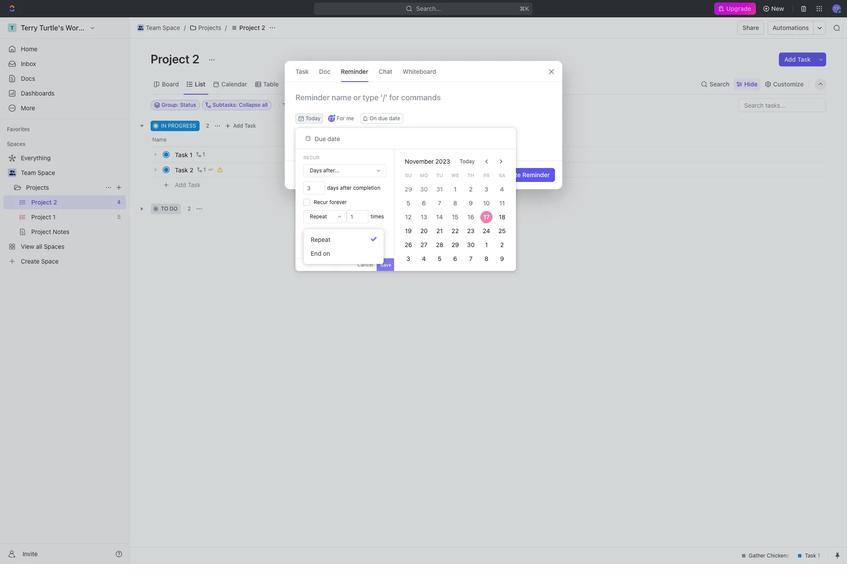 Task type: locate. For each thing, give the bounding box(es) containing it.
create reminder button
[[497, 168, 555, 182]]

1 vertical spatial project 2
[[151, 52, 202, 66]]

recur for recur
[[304, 155, 320, 160]]

None field
[[304, 182, 325, 195], [347, 210, 369, 223], [304, 182, 325, 195], [347, 210, 369, 223]]

1 vertical spatial add task button
[[223, 121, 260, 131]]

add task
[[785, 56, 811, 63], [233, 122, 256, 129], [175, 181, 201, 188]]

table
[[263, 80, 279, 88]]

user group image
[[9, 170, 15, 175]]

1 vertical spatial repeat
[[311, 236, 331, 243]]

november 2023
[[405, 158, 450, 165]]

1 horizontal spatial projects link
[[188, 23, 224, 33]]

1 horizontal spatial project
[[240, 24, 260, 31]]

1 horizontal spatial project 2
[[240, 24, 265, 31]]

repeat down recur forever
[[310, 213, 327, 220]]

repeat
[[310, 213, 327, 220], [311, 236, 331, 243]]

space right user group image
[[38, 169, 55, 176]]

task inside dialog
[[296, 68, 309, 75]]

add task for rightmost add task button
[[785, 56, 811, 63]]

team
[[146, 24, 161, 31], [21, 169, 36, 176]]

1 horizontal spatial today
[[460, 158, 475, 165]]

add task up the "customize"
[[785, 56, 811, 63]]

0 vertical spatial team
[[146, 24, 161, 31]]

sidebar navigation
[[0, 17, 130, 564]]

add task down task 2
[[175, 181, 201, 188]]

2 / from the left
[[225, 24, 227, 31]]

1 button
[[194, 150, 206, 159], [195, 165, 207, 174]]

add up the "customize"
[[785, 56, 797, 63]]

0 vertical spatial projects link
[[188, 23, 224, 33]]

2 horizontal spatial add task
[[785, 56, 811, 63]]

list
[[195, 80, 206, 88]]

add down task 2
[[175, 181, 186, 188]]

0 horizontal spatial projects
[[26, 184, 49, 191]]

recur up repeat dropdown button
[[314, 199, 328, 205]]

projects link inside tree
[[26, 181, 102, 195]]

space right user group icon
[[163, 24, 180, 31]]

1
[[190, 151, 193, 158], [203, 151, 205, 158], [204, 166, 206, 173]]

recur
[[304, 155, 320, 160], [314, 199, 328, 205]]

space inside tree
[[38, 169, 55, 176]]

2023
[[436, 158, 450, 165]]

november
[[405, 158, 434, 165]]

1 horizontal spatial team space link
[[135, 23, 182, 33]]

2
[[262, 24, 265, 31], [192, 52, 200, 66], [206, 122, 209, 129], [190, 166, 194, 174], [188, 205, 191, 212]]

today up th
[[460, 158, 475, 165]]

1 vertical spatial recur
[[314, 199, 328, 205]]

team right user group icon
[[146, 24, 161, 31]]

days
[[327, 185, 339, 191]]

to do
[[161, 205, 178, 212]]

/
[[184, 24, 186, 31], [225, 24, 227, 31]]

add task button down calendar link
[[223, 121, 260, 131]]

reminder right doc
[[341, 68, 369, 75]]

recur down today dropdown button
[[304, 155, 320, 160]]

2 vertical spatial add task button
[[171, 180, 204, 190]]

today down gantt
[[306, 115, 321, 122]]

0 vertical spatial project
[[240, 24, 260, 31]]

repeat up end on
[[311, 236, 331, 243]]

1 vertical spatial space
[[38, 169, 55, 176]]

whiteboard button
[[403, 61, 437, 82]]

assignees
[[362, 102, 388, 108]]

project
[[240, 24, 260, 31], [151, 52, 190, 66]]

0 vertical spatial 1 button
[[194, 150, 206, 159]]

0 vertical spatial repeat
[[310, 213, 327, 220]]

0 horizontal spatial space
[[38, 169, 55, 176]]

completion
[[353, 185, 381, 191]]

0 vertical spatial today
[[306, 115, 321, 122]]

today
[[306, 115, 321, 122], [460, 158, 475, 165]]

mo
[[420, 172, 428, 178]]

add task button down task 2
[[171, 180, 204, 190]]

team right user group image
[[21, 169, 36, 176]]

0 horizontal spatial add task
[[175, 181, 201, 188]]

forever
[[330, 199, 347, 205]]

add
[[785, 56, 797, 63], [233, 122, 243, 129], [175, 181, 186, 188]]

chat button
[[379, 61, 393, 82]]

table link
[[262, 78, 279, 90]]

dialog
[[285, 61, 563, 189]]

1 vertical spatial projects
[[26, 184, 49, 191]]

Due date text field
[[315, 135, 387, 142]]

team space right user group image
[[21, 169, 55, 176]]

1 button right task 2
[[195, 165, 207, 174]]

calendar link
[[220, 78, 247, 90]]

2 horizontal spatial add
[[785, 56, 797, 63]]

repeat button
[[304, 211, 347, 223]]

1 button right task 1
[[194, 150, 206, 159]]

search...
[[417, 5, 441, 12]]

tree containing team space
[[3, 151, 126, 268]]

space
[[163, 24, 180, 31], [38, 169, 55, 176]]

add down calendar link
[[233, 122, 243, 129]]

0 vertical spatial add
[[785, 56, 797, 63]]

1 horizontal spatial /
[[225, 24, 227, 31]]

1 right task 2
[[204, 166, 206, 173]]

0 vertical spatial space
[[163, 24, 180, 31]]

2 vertical spatial add task
[[175, 181, 201, 188]]

add task down calendar
[[233, 122, 256, 129]]

board link
[[160, 78, 179, 90]]

tree
[[3, 151, 126, 268]]

today button
[[296, 113, 323, 124]]

0 horizontal spatial team space link
[[21, 166, 124, 180]]

1 vertical spatial add
[[233, 122, 243, 129]]

home
[[21, 45, 37, 53]]

customize
[[774, 80, 804, 88]]

user group image
[[138, 26, 143, 30]]

0 vertical spatial team space
[[146, 24, 180, 31]]

0 vertical spatial team space link
[[135, 23, 182, 33]]

save
[[381, 262, 392, 268]]

projects
[[198, 24, 221, 31], [26, 184, 49, 191]]

0 vertical spatial recur
[[304, 155, 320, 160]]

0 horizontal spatial today
[[306, 115, 321, 122]]

docs link
[[3, 72, 126, 86]]

1 vertical spatial team space link
[[21, 166, 124, 180]]

team space inside sidebar navigation
[[21, 169, 55, 176]]

dialog containing task
[[285, 61, 563, 189]]

recur for recur forever
[[314, 199, 328, 205]]

task
[[798, 56, 811, 63], [296, 68, 309, 75], [245, 122, 256, 129], [175, 151, 188, 158], [175, 166, 188, 174], [188, 181, 201, 188]]

0 horizontal spatial add task button
[[171, 180, 204, 190]]

add task for left add task button
[[175, 181, 201, 188]]

in
[[161, 122, 167, 129]]

today inside button
[[460, 158, 475, 165]]

team space link
[[135, 23, 182, 33], [21, 166, 124, 180]]

spaces
[[7, 141, 25, 147]]

0 horizontal spatial team space
[[21, 169, 55, 176]]

1 horizontal spatial add
[[233, 122, 243, 129]]

1 horizontal spatial team space
[[146, 24, 180, 31]]

add task button up the "customize"
[[780, 53, 817, 66]]

2 horizontal spatial add task button
[[780, 53, 817, 66]]

reminder
[[341, 68, 369, 75], [523, 171, 550, 179]]

team space right user group icon
[[146, 24, 180, 31]]

board
[[162, 80, 179, 88]]

1 vertical spatial reminder
[[523, 171, 550, 179]]

1 horizontal spatial reminder
[[523, 171, 550, 179]]

0 horizontal spatial project
[[151, 52, 190, 66]]

1 vertical spatial projects link
[[26, 181, 102, 195]]

task 1
[[175, 151, 193, 158]]

to
[[161, 205, 168, 212]]

add task button
[[780, 53, 817, 66], [223, 121, 260, 131], [171, 180, 204, 190]]

1 vertical spatial team
[[21, 169, 36, 176]]

new button
[[760, 2, 790, 16]]

1 horizontal spatial team
[[146, 24, 161, 31]]

0 horizontal spatial add
[[175, 181, 186, 188]]

0 vertical spatial add task
[[785, 56, 811, 63]]

times
[[371, 213, 384, 220]]

reminder right create
[[523, 171, 550, 179]]

upgrade
[[727, 5, 752, 12]]

reminder inside button
[[523, 171, 550, 179]]

0 vertical spatial add task button
[[780, 53, 817, 66]]

0 horizontal spatial team
[[21, 169, 36, 176]]

1 vertical spatial team space
[[21, 169, 55, 176]]

1 horizontal spatial add task
[[233, 122, 256, 129]]

1 right task 1
[[203, 151, 205, 158]]

calendar
[[222, 80, 247, 88]]

upgrade link
[[715, 3, 756, 15]]

projects link
[[188, 23, 224, 33], [26, 181, 102, 195]]

dashboards link
[[3, 86, 126, 100]]

project 2
[[240, 24, 265, 31], [151, 52, 202, 66]]

1 button for 1
[[194, 150, 206, 159]]

fr
[[484, 172, 490, 178]]

share
[[743, 24, 760, 31]]

0 horizontal spatial reminder
[[341, 68, 369, 75]]

1 horizontal spatial space
[[163, 24, 180, 31]]

0 horizontal spatial projects link
[[26, 181, 102, 195]]

dashboards
[[21, 89, 55, 97]]

in progress
[[161, 122, 196, 129]]

search
[[710, 80, 730, 88]]

1 vertical spatial today
[[460, 158, 475, 165]]

reminder button
[[341, 61, 369, 82]]

search button
[[699, 78, 733, 90]]

1 vertical spatial 1 button
[[195, 165, 207, 174]]

1 horizontal spatial projects
[[198, 24, 221, 31]]

automations
[[773, 24, 810, 31]]

0 horizontal spatial /
[[184, 24, 186, 31]]

invite
[[23, 550, 38, 557]]

team space
[[146, 24, 180, 31], [21, 169, 55, 176]]

doc
[[319, 68, 331, 75]]



Task type: vqa. For each thing, say whether or not it's contained in the screenshot.
today in button
yes



Task type: describe. For each thing, give the bounding box(es) containing it.
end on
[[311, 250, 330, 257]]

recur forever
[[314, 199, 347, 205]]

today inside dropdown button
[[306, 115, 321, 122]]

task 2
[[175, 166, 194, 174]]

chat
[[379, 68, 393, 75]]

tu
[[437, 172, 443, 178]]

sa
[[499, 172, 506, 178]]

new
[[772, 5, 785, 12]]

0 vertical spatial reminder
[[341, 68, 369, 75]]

whiteboard
[[403, 68, 437, 75]]

today button
[[455, 155, 480, 169]]

on
[[323, 250, 330, 257]]

1 for task 1
[[203, 151, 205, 158]]

project inside project 2 link
[[240, 24, 260, 31]]

project 2 link
[[229, 23, 268, 33]]

1 button for 2
[[195, 165, 207, 174]]

we
[[452, 172, 459, 178]]

after
[[340, 185, 352, 191]]

cancel
[[358, 262, 374, 268]]

favorites button
[[3, 124, 33, 135]]

automations button
[[769, 21, 814, 34]]

repeat inside dropdown button
[[310, 213, 327, 220]]

days after completion
[[327, 185, 381, 191]]

progress
[[168, 122, 196, 129]]

share button
[[738, 21, 765, 35]]

0 vertical spatial projects
[[198, 24, 221, 31]]

doc button
[[319, 61, 331, 82]]

th
[[468, 172, 475, 178]]

su
[[405, 172, 412, 178]]

end on button
[[307, 247, 380, 261]]

inbox
[[21, 60, 36, 67]]

2 vertical spatial add
[[175, 181, 186, 188]]

home link
[[3, 42, 126, 56]]

hide
[[745, 80, 758, 88]]

create reminder
[[502, 171, 550, 179]]

create
[[502, 171, 521, 179]]

projects inside tree
[[26, 184, 49, 191]]

1 / from the left
[[184, 24, 186, 31]]

task button
[[296, 61, 309, 82]]

tree inside sidebar navigation
[[3, 151, 126, 268]]

Reminder na﻿me or type '/' for commands text field
[[285, 93, 562, 113]]

inbox link
[[3, 57, 126, 71]]

assignees button
[[351, 100, 392, 110]]

1 vertical spatial project
[[151, 52, 190, 66]]

team space link inside tree
[[21, 166, 124, 180]]

0 horizontal spatial project 2
[[151, 52, 202, 66]]

gantt
[[295, 80, 311, 88]]

end
[[311, 250, 322, 257]]

repeat inside button
[[311, 236, 331, 243]]

team inside sidebar navigation
[[21, 169, 36, 176]]

docs
[[21, 75, 35, 82]]

0 vertical spatial project 2
[[240, 24, 265, 31]]

customize button
[[763, 78, 807, 90]]

1 up task 2
[[190, 151, 193, 158]]

1 horizontal spatial add task button
[[223, 121, 260, 131]]

do
[[170, 205, 178, 212]]

gantt link
[[293, 78, 311, 90]]

1 vertical spatial add task
[[233, 122, 256, 129]]

favorites
[[7, 126, 30, 132]]

hide button
[[735, 78, 761, 90]]

⌘k
[[520, 5, 530, 12]]

Search tasks... text field
[[740, 99, 827, 112]]

repeat button
[[307, 233, 380, 247]]

list link
[[193, 78, 206, 90]]

1 for task 2
[[204, 166, 206, 173]]



